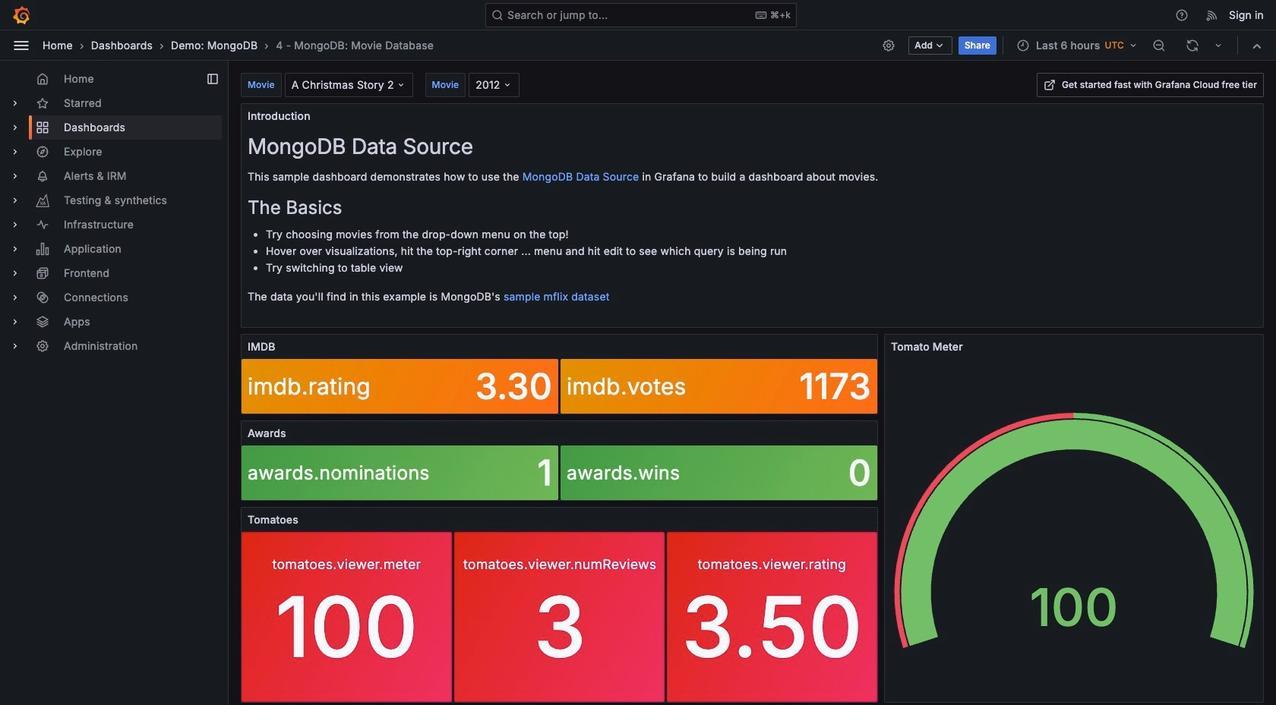 Task type: locate. For each thing, give the bounding box(es) containing it.
dashboard settings image
[[882, 38, 896, 52]]

expand section explore image
[[9, 146, 21, 158]]

expand section starred image
[[9, 97, 21, 109]]

zoom out time range image
[[1152, 38, 1166, 52]]

expand section alerts & irm image
[[9, 170, 21, 182]]

help image
[[1175, 8, 1189, 22]]

auto refresh turned off. choose refresh time interval image
[[1212, 39, 1225, 51]]

expand section connections image
[[9, 292, 21, 304]]

expand section testing & synthetics image
[[9, 194, 21, 207]]

grafana image
[[12, 6, 30, 24]]



Task type: vqa. For each thing, say whether or not it's contained in the screenshot.
Expand Section Infrastructure image at the left top of page
yes



Task type: describe. For each thing, give the bounding box(es) containing it.
expand section apps image
[[9, 316, 21, 328]]

close menu image
[[12, 36, 30, 54]]

expand section application image
[[9, 243, 21, 255]]

navigation element
[[0, 61, 228, 371]]

news image
[[1206, 8, 1219, 22]]

expand section frontend image
[[9, 267, 21, 280]]

refresh dashboard image
[[1186, 38, 1200, 52]]

expand section dashboards image
[[9, 122, 21, 134]]

expand section administration image
[[9, 340, 21, 352]]

undock menu image
[[207, 73, 219, 85]]

expand section infrastructure image
[[9, 219, 21, 231]]



